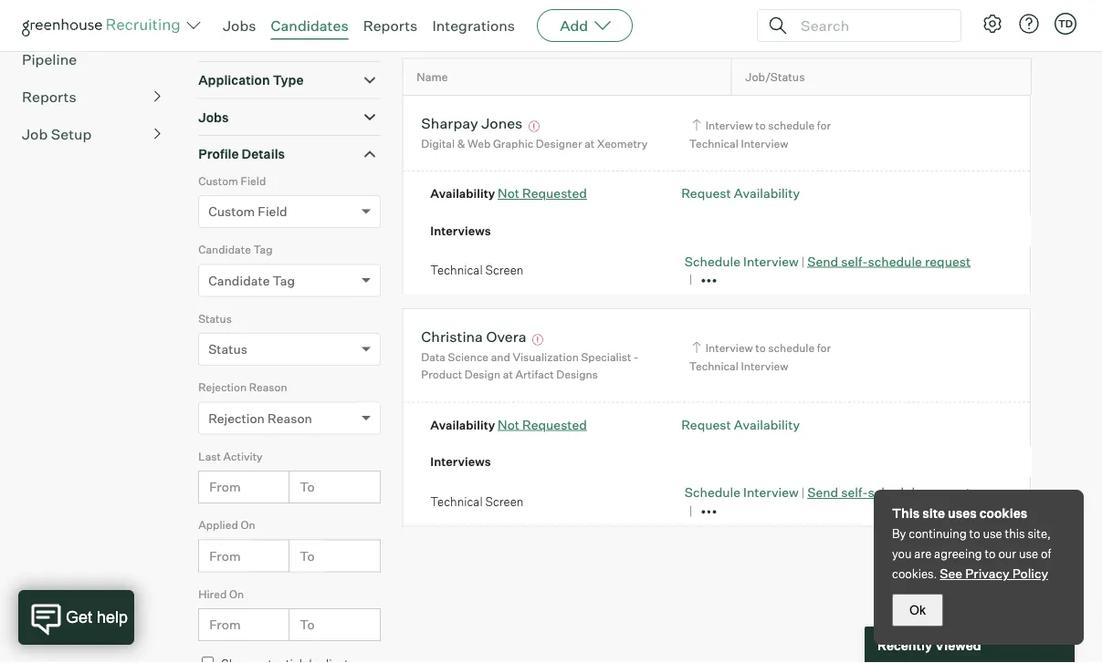 Task type: vqa. For each thing, say whether or not it's contained in the screenshot.


Task type: describe. For each thing, give the bounding box(es) containing it.
ok button
[[892, 594, 943, 627]]

0 horizontal spatial candidates link
[[22, 11, 161, 33]]

1 vertical spatial status
[[208, 342, 247, 358]]

1 vertical spatial rejection reason
[[208, 411, 312, 427]]

candidate tag element
[[198, 241, 381, 310]]

interview to schedule for technical interview for sharpay jones
[[689, 119, 831, 150]]

Show potential duplicates checkbox
[[202, 658, 214, 664]]

0 horizontal spatial use
[[983, 527, 1002, 541]]

1 horizontal spatial reports
[[363, 16, 418, 35]]

digital & web graphic designer at xeometry
[[421, 137, 648, 150]]

interviews for sharpay
[[430, 223, 491, 238]]

to for applied on
[[300, 549, 315, 564]]

our
[[998, 547, 1016, 562]]

be
[[431, 28, 445, 42]]

ok
[[910, 604, 926, 618]]

policy
[[1012, 566, 1048, 582]]

screen for jones
[[485, 263, 524, 278]]

setup
[[51, 125, 92, 143]]

1 vertical spatial field
[[258, 204, 287, 220]]

1 horizontal spatial at
[[585, 137, 595, 150]]

interview to schedule for technical interview link for christina overa
[[689, 340, 831, 375]]

sharpay jones
[[421, 114, 523, 132]]

1 horizontal spatial candidates
[[271, 16, 348, 35]]

0 vertical spatial candidate tag
[[198, 243, 273, 257]]

type
[[273, 72, 304, 88]]

interview to schedule for technical interview for christina overa
[[689, 341, 831, 373]]

last for last activity
[[198, 450, 221, 464]]

1 vertical spatial custom field
[[208, 204, 287, 220]]

add button
[[537, 9, 633, 42]]

status element
[[198, 310, 381, 379]]

1 vertical spatial jobs
[[198, 109, 229, 125]]

1 request availability button from the top
[[681, 186, 800, 201]]

at inside the data science and visualization specialist - product design at artifact designs
[[503, 368, 513, 382]]

custom field element
[[198, 172, 381, 241]]

see privacy policy
[[940, 566, 1048, 582]]

overa
[[486, 328, 527, 346]]

agreeing
[[934, 547, 982, 562]]

0 vertical spatial status
[[198, 312, 232, 326]]

sharpay jones link
[[421, 114, 523, 135]]

availability not requested for second request availability button from the bottom
[[430, 186, 587, 201]]

this site uses cookies
[[892, 506, 1027, 522]]

1 vertical spatial custom
[[208, 204, 255, 220]]

0 vertical spatial custom
[[198, 174, 238, 188]]

rejection reason element
[[198, 379, 381, 448]]

pipeline
[[22, 50, 77, 68]]

to be scheduled
[[414, 28, 507, 42]]

artifact
[[515, 368, 554, 382]]

1 horizontal spatial candidates link
[[271, 16, 348, 35]]

job/status
[[745, 70, 805, 84]]

by continuing to use this site, you are agreeing to our use of cookies.
[[892, 527, 1051, 582]]

sharpay
[[421, 114, 478, 132]]

request for second request availability button from the bottom
[[681, 186, 731, 201]]

are
[[914, 547, 932, 562]]

1 vertical spatial reason
[[268, 411, 312, 427]]

see
[[940, 566, 963, 582]]

visualization
[[513, 350, 579, 364]]

xeometry
[[597, 137, 648, 150]]

product
[[421, 368, 462, 382]]

requested for second request availability button from the bottom
[[522, 186, 587, 201]]

designer
[[536, 137, 582, 150]]

jones
[[481, 114, 523, 132]]

this
[[1005, 527, 1025, 541]]

recently viewed
[[878, 638, 981, 654]]

digital
[[421, 137, 455, 150]]

christina overa link
[[421, 328, 527, 349]]

data
[[421, 350, 446, 364]]

schedule interview | send self-schedule request for christina overa
[[685, 485, 971, 501]]

-
[[634, 350, 639, 364]]

this
[[892, 506, 920, 522]]

1 vertical spatial candidate tag
[[208, 273, 295, 289]]

| for jones
[[801, 254, 805, 269]]

science
[[448, 350, 489, 364]]

for for overa
[[817, 341, 831, 355]]

uses
[[948, 506, 977, 522]]

you
[[892, 547, 912, 562]]

sharpay jones has been in technical interview for more than 14 days image
[[526, 121, 542, 132]]

applied on
[[198, 519, 255, 533]]

continuing
[[909, 527, 967, 541]]

for for jones
[[817, 119, 831, 133]]

last activity
[[198, 450, 263, 464]]

specialist
[[581, 350, 631, 364]]

integrations
[[432, 16, 515, 35]]

self- for jones
[[841, 254, 868, 270]]

hired on
[[198, 588, 244, 601]]

td button
[[1051, 9, 1080, 38]]

send self-schedule request link for christina overa
[[807, 485, 971, 501]]

activity for last activity
[[223, 450, 263, 464]]

technical screen for christina
[[430, 495, 524, 509]]

site
[[922, 506, 945, 522]]

name
[[417, 70, 448, 84]]

screen for overa
[[485, 495, 524, 509]]

see privacy policy link
[[940, 566, 1048, 582]]

1 vertical spatial rejection
[[208, 411, 265, 427]]

web
[[468, 137, 491, 150]]

last activity (new to old)
[[208, 24, 357, 40]]

not requested button for 1st request availability button from the bottom
[[498, 417, 587, 433]]

privacy
[[965, 566, 1010, 582]]

designs
[[556, 368, 598, 382]]

pipeline link
[[22, 48, 161, 70]]

on for hired on
[[229, 588, 244, 601]]

application
[[198, 72, 270, 88]]

0 vertical spatial candidate
[[198, 243, 251, 257]]

last activity (new to old) option
[[208, 24, 357, 40]]



Task type: locate. For each thing, give the bounding box(es) containing it.
last up applied at the left of page
[[198, 450, 221, 464]]

1 horizontal spatial reports link
[[363, 16, 418, 35]]

send for sharpay jones
[[807, 254, 838, 270]]

integrations link
[[432, 16, 515, 35]]

request for overa
[[925, 485, 971, 501]]

use left of
[[1019, 547, 1038, 562]]

0 horizontal spatial at
[[503, 368, 513, 382]]

2 send self-schedule request link from the top
[[807, 485, 971, 501]]

jobs
[[223, 16, 256, 35], [198, 109, 229, 125]]

1 from from the top
[[209, 480, 241, 496]]

schedule for sharpay jones
[[685, 254, 741, 270]]

to for hired on
[[300, 617, 315, 633]]

self- for overa
[[841, 485, 868, 501]]

1 vertical spatial schedule interview | send self-schedule request
[[685, 485, 971, 501]]

1 availability not requested from the top
[[430, 186, 587, 201]]

1 vertical spatial request availability button
[[681, 417, 800, 433]]

1 screen from the top
[[485, 263, 524, 278]]

2 send from the top
[[807, 485, 838, 501]]

0 vertical spatial rejection
[[198, 381, 247, 395]]

last
[[208, 24, 235, 40], [198, 450, 221, 464]]

0 vertical spatial |
[[801, 254, 805, 269]]

technical screen
[[430, 263, 524, 278], [430, 495, 524, 509]]

1 vertical spatial from
[[209, 549, 241, 564]]

use
[[983, 527, 1002, 541], [1019, 547, 1038, 562]]

0 vertical spatial for
[[817, 119, 831, 133]]

not down design at left
[[498, 417, 520, 433]]

1 send from the top
[[807, 254, 838, 270]]

0 vertical spatial reports
[[363, 16, 418, 35]]

applied
[[198, 519, 238, 533]]

1 vertical spatial |
[[801, 486, 805, 501]]

2 technical screen from the top
[[430, 495, 524, 509]]

0 vertical spatial rejection reason
[[198, 381, 287, 395]]

send for christina overa
[[807, 485, 838, 501]]

1 interviews from the top
[[430, 223, 491, 238]]

2 vertical spatial from
[[209, 617, 241, 633]]

0 vertical spatial request
[[681, 186, 731, 201]]

interview to schedule for technical interview link
[[689, 117, 831, 152], [689, 340, 831, 375]]

0 vertical spatial request
[[925, 254, 971, 270]]

1 interview to schedule for technical interview from the top
[[689, 119, 831, 150]]

at
[[585, 137, 595, 150], [503, 368, 513, 382]]

3 from from the top
[[209, 617, 241, 633]]

0 vertical spatial send
[[807, 254, 838, 270]]

recently
[[878, 638, 932, 654]]

0 vertical spatial availability not requested
[[430, 186, 587, 201]]

custom down profile
[[198, 174, 238, 188]]

activity for last activity (new to old)
[[237, 24, 283, 40]]

use left this
[[983, 527, 1002, 541]]

last up application
[[208, 24, 235, 40]]

schedule interview link for sharpay jones
[[685, 254, 799, 270]]

0 vertical spatial interview to schedule for technical interview
[[689, 119, 831, 150]]

send self-schedule request link for sharpay jones
[[807, 254, 971, 270]]

0 vertical spatial schedule interview | send self-schedule request
[[685, 254, 971, 270]]

jobs up application
[[223, 16, 256, 35]]

candidates link up "type"
[[271, 16, 348, 35]]

interviews
[[430, 223, 491, 238], [430, 455, 491, 470]]

at right designer
[[585, 137, 595, 150]]

candidate tag up 'status' element on the left
[[208, 273, 295, 289]]

status
[[198, 312, 232, 326], [208, 342, 247, 358]]

data science and visualization specialist - product design at artifact designs
[[421, 350, 639, 382]]

from for last
[[209, 480, 241, 496]]

0 vertical spatial requested
[[522, 186, 587, 201]]

2 request availability from the top
[[681, 417, 800, 433]]

candidate tag down custom field "element"
[[198, 243, 273, 257]]

2 interview to schedule for technical interview link from the top
[[689, 340, 831, 375]]

not requested button down digital & web graphic designer at xeometry
[[498, 186, 587, 201]]

candidates link
[[22, 11, 161, 33], [271, 16, 348, 35]]

request availability
[[681, 186, 800, 201], [681, 417, 800, 433]]

cookies.
[[892, 567, 937, 582]]

0 vertical spatial screen
[[485, 263, 524, 278]]

reports down pipeline on the left top
[[22, 87, 76, 106]]

request availability button
[[681, 186, 800, 201], [681, 417, 800, 433]]

availability not requested down graphic
[[430, 186, 587, 201]]

1 request availability from the top
[[681, 186, 800, 201]]

1 horizontal spatial use
[[1019, 547, 1038, 562]]

not for second request availability button from the bottom
[[498, 186, 520, 201]]

reports link up job setup "link"
[[22, 86, 161, 107]]

1 for from the top
[[817, 119, 831, 133]]

details
[[242, 146, 285, 162]]

2 schedule from the top
[[685, 485, 741, 501]]

0 vertical spatial at
[[585, 137, 595, 150]]

(new
[[286, 24, 316, 40]]

candidate
[[198, 243, 251, 257], [208, 273, 270, 289]]

status up the 'rejection reason' element
[[208, 342, 247, 358]]

to
[[414, 28, 428, 42], [300, 480, 315, 496], [300, 549, 315, 564], [300, 617, 315, 633]]

schedule interview | send self-schedule request
[[685, 254, 971, 270], [685, 485, 971, 501]]

2 interviews from the top
[[430, 455, 491, 470]]

1 not from the top
[[498, 186, 520, 201]]

interview
[[706, 119, 753, 133], [741, 137, 788, 150], [743, 254, 799, 270], [706, 341, 753, 355], [741, 359, 788, 373], [743, 485, 799, 501]]

candidates link up pipeline link
[[22, 11, 161, 33]]

td
[[1058, 17, 1073, 30]]

1 vertical spatial at
[[503, 368, 513, 382]]

schedule interview link
[[685, 254, 799, 270], [685, 485, 799, 501]]

on right hired at left bottom
[[229, 588, 244, 601]]

1 vertical spatial send self-schedule request link
[[807, 485, 971, 501]]

0 vertical spatial last
[[208, 24, 235, 40]]

1 vertical spatial reports link
[[22, 86, 161, 107]]

0 vertical spatial custom field
[[198, 174, 266, 188]]

1 vertical spatial schedule interview link
[[685, 485, 799, 501]]

from down last activity
[[209, 480, 241, 496]]

request for jones
[[925, 254, 971, 270]]

rejection reason
[[198, 381, 287, 395], [208, 411, 312, 427]]

1 requested from the top
[[522, 186, 587, 201]]

0 vertical spatial tag
[[253, 243, 273, 257]]

0 vertical spatial interview to schedule for technical interview link
[[689, 117, 831, 152]]

rejection reason up last activity
[[208, 411, 312, 427]]

technical screen for sharpay
[[430, 263, 524, 278]]

greenhouse recruiting image
[[22, 15, 186, 37]]

interviews down &
[[430, 223, 491, 238]]

not down graphic
[[498, 186, 520, 201]]

availability not requested for 1st request availability button from the bottom
[[430, 417, 587, 433]]

job
[[22, 125, 48, 143]]

activity
[[237, 24, 283, 40], [223, 450, 263, 464]]

1 | from the top
[[801, 254, 805, 269]]

cookies
[[980, 506, 1027, 522]]

1 vertical spatial not
[[498, 417, 520, 433]]

configure image
[[982, 13, 1004, 35]]

0 vertical spatial not
[[498, 186, 520, 201]]

0 vertical spatial technical screen
[[430, 263, 524, 278]]

1 vertical spatial reports
[[22, 87, 76, 106]]

of
[[1041, 547, 1051, 562]]

schedule interview | send self-schedule request for sharpay jones
[[685, 254, 971, 270]]

not requested button for second request availability button from the bottom
[[498, 186, 587, 201]]

2 screen from the top
[[485, 495, 524, 509]]

profile
[[198, 146, 239, 162]]

0 vertical spatial on
[[241, 519, 255, 533]]

0 vertical spatial request availability
[[681, 186, 800, 201]]

| for overa
[[801, 486, 805, 501]]

interviews for christina
[[430, 455, 491, 470]]

scheduled
[[448, 28, 507, 42]]

from for applied
[[209, 549, 241, 564]]

1 vertical spatial self-
[[841, 485, 868, 501]]

1 vertical spatial last
[[198, 450, 221, 464]]

2 | from the top
[[801, 486, 805, 501]]

custom field
[[198, 174, 266, 188], [208, 204, 287, 220]]

custom down profile details
[[208, 204, 255, 220]]

at down and
[[503, 368, 513, 382]]

not requested button
[[498, 186, 587, 201], [498, 417, 587, 433]]

activity left (new
[[237, 24, 283, 40]]

requested down designer
[[522, 186, 587, 201]]

status down candidate tag element on the top left of page
[[198, 312, 232, 326]]

1 vertical spatial interview to schedule for technical interview link
[[689, 340, 831, 375]]

requested down artifact
[[522, 417, 587, 433]]

request availability for 1st request availability button from the bottom
[[681, 417, 800, 433]]

candidates up pipeline on the left top
[[22, 13, 103, 31]]

0 horizontal spatial reports
[[22, 87, 76, 106]]

viewed
[[935, 638, 981, 654]]

1 vertical spatial send
[[807, 485, 838, 501]]

1 vertical spatial technical screen
[[430, 495, 524, 509]]

christina overa
[[421, 328, 527, 346]]

schedule interview link for christina overa
[[685, 485, 799, 501]]

0 vertical spatial from
[[209, 480, 241, 496]]

not for 1st request availability button from the bottom
[[498, 417, 520, 433]]

2 for from the top
[[817, 341, 831, 355]]

2 not from the top
[[498, 417, 520, 433]]

1 self- from the top
[[841, 254, 868, 270]]

2 schedule interview link from the top
[[685, 485, 799, 501]]

interview to schedule for technical interview
[[689, 119, 831, 150], [689, 341, 831, 373]]

availability
[[734, 186, 800, 201], [430, 186, 495, 201], [734, 417, 800, 433], [430, 418, 495, 433]]

1 request from the top
[[925, 254, 971, 270]]

self-
[[841, 254, 868, 270], [841, 485, 868, 501]]

interviews down product
[[430, 455, 491, 470]]

1 vertical spatial schedule
[[685, 485, 741, 501]]

to for last activity
[[300, 480, 315, 496]]

2 request from the top
[[925, 485, 971, 501]]

availability not requested
[[430, 186, 587, 201], [430, 417, 587, 433]]

2 not requested button from the top
[[498, 417, 587, 433]]

old)
[[333, 24, 357, 40]]

1 schedule interview | send self-schedule request from the top
[[685, 254, 971, 270]]

from down hired on
[[209, 617, 241, 633]]

application type
[[198, 72, 304, 88]]

screen
[[485, 263, 524, 278], [485, 495, 524, 509]]

0 vertical spatial activity
[[237, 24, 283, 40]]

1 technical screen from the top
[[430, 263, 524, 278]]

2 interview to schedule for technical interview from the top
[[689, 341, 831, 373]]

1 interview to schedule for technical interview link from the top
[[689, 117, 831, 152]]

1 not requested button from the top
[[498, 186, 587, 201]]

graphic
[[493, 137, 533, 150]]

jobs up profile
[[198, 109, 229, 125]]

christina
[[421, 328, 483, 346]]

2 schedule interview | send self-schedule request from the top
[[685, 485, 971, 501]]

availability not requested down artifact
[[430, 417, 587, 433]]

last for last activity (new to old)
[[208, 24, 235, 40]]

2 self- from the top
[[841, 485, 868, 501]]

reports link for integrations link
[[363, 16, 418, 35]]

1 vertical spatial interview to schedule for technical interview
[[689, 341, 831, 373]]

custom
[[198, 174, 238, 188], [208, 204, 255, 220]]

job setup link
[[22, 123, 161, 145]]

design
[[465, 368, 501, 382]]

by
[[892, 527, 906, 541]]

1 vertical spatial use
[[1019, 547, 1038, 562]]

0 vertical spatial interviews
[[430, 223, 491, 238]]

0 vertical spatial field
[[241, 174, 266, 188]]

2 from from the top
[[209, 549, 241, 564]]

tag up 'status' element on the left
[[273, 273, 295, 289]]

1 request from the top
[[681, 186, 731, 201]]

rejection reason down 'status' element on the left
[[198, 381, 287, 395]]

Search text field
[[796, 12, 944, 39]]

and
[[491, 350, 510, 364]]

1 vertical spatial for
[[817, 341, 831, 355]]

0 vertical spatial not requested button
[[498, 186, 587, 201]]

reports link right old)
[[363, 16, 418, 35]]

0 horizontal spatial reports link
[[22, 86, 161, 107]]

not requested button down artifact
[[498, 417, 587, 433]]

candidates up "type"
[[271, 16, 348, 35]]

1 schedule from the top
[[685, 254, 741, 270]]

reports right old)
[[363, 16, 418, 35]]

request for 1st request availability button from the bottom
[[681, 417, 731, 433]]

0 vertical spatial schedule interview link
[[685, 254, 799, 270]]

on
[[241, 519, 255, 533], [229, 588, 244, 601]]

1 vertical spatial request
[[925, 485, 971, 501]]

|
[[801, 254, 805, 269], [801, 486, 805, 501]]

for
[[817, 119, 831, 133], [817, 341, 831, 355]]

on right applied at the left of page
[[241, 519, 255, 533]]

2 request from the top
[[681, 417, 731, 433]]

2 requested from the top
[[522, 417, 587, 433]]

0 vertical spatial use
[[983, 527, 1002, 541]]

0 vertical spatial send self-schedule request link
[[807, 254, 971, 270]]

candidates
[[22, 13, 103, 31], [271, 16, 348, 35]]

1 vertical spatial candidate
[[208, 273, 270, 289]]

reason
[[249, 381, 287, 395], [268, 411, 312, 427]]

1 vertical spatial screen
[[485, 495, 524, 509]]

requested for 1st request availability button from the bottom
[[522, 417, 587, 433]]

from down applied on
[[209, 549, 241, 564]]

1 send self-schedule request link from the top
[[807, 254, 971, 270]]

1 vertical spatial on
[[229, 588, 244, 601]]

tag down custom field "element"
[[253, 243, 273, 257]]

request
[[681, 186, 731, 201], [681, 417, 731, 433]]

1 vertical spatial tag
[[273, 273, 295, 289]]

technical
[[689, 137, 739, 150], [430, 263, 483, 278], [689, 359, 739, 373], [430, 495, 483, 509]]

candidate down custom field "element"
[[198, 243, 251, 257]]

0 vertical spatial self-
[[841, 254, 868, 270]]

rejection
[[198, 381, 247, 395], [208, 411, 265, 427]]

2 request availability button from the top
[[681, 417, 800, 433]]

1 vertical spatial activity
[[223, 450, 263, 464]]

0 vertical spatial schedule
[[685, 254, 741, 270]]

christina overa has been in technical interview for more than 14 days image
[[530, 335, 546, 346]]

1 vertical spatial availability not requested
[[430, 417, 587, 433]]

1 vertical spatial requested
[[522, 417, 587, 433]]

td button
[[1055, 13, 1077, 35]]

from for hired
[[209, 617, 241, 633]]

0 horizontal spatial candidates
[[22, 13, 103, 31]]

tag
[[253, 243, 273, 257], [273, 273, 295, 289]]

1 vertical spatial request
[[681, 417, 731, 433]]

interview to schedule for technical interview link for sharpay jones
[[689, 117, 831, 152]]

add
[[560, 16, 588, 35]]

schedule for christina overa
[[685, 485, 741, 501]]

1 vertical spatial interviews
[[430, 455, 491, 470]]

0 vertical spatial request availability button
[[681, 186, 800, 201]]

site,
[[1028, 527, 1051, 541]]

schedule
[[685, 254, 741, 270], [685, 485, 741, 501]]

reports link
[[363, 16, 418, 35], [22, 86, 161, 107]]

1 vertical spatial not requested button
[[498, 417, 587, 433]]

1 vertical spatial request availability
[[681, 417, 800, 433]]

activity down the 'rejection reason' element
[[223, 450, 263, 464]]

on for applied on
[[241, 519, 255, 533]]

jobs link
[[223, 16, 256, 35]]

0 vertical spatial jobs
[[223, 16, 256, 35]]

profile details
[[198, 146, 285, 162]]

job setup
[[22, 125, 92, 143]]

hired
[[198, 588, 227, 601]]

&
[[457, 137, 465, 150]]

0 vertical spatial reports link
[[363, 16, 418, 35]]

2 availability not requested from the top
[[430, 417, 587, 433]]

1 schedule interview link from the top
[[685, 254, 799, 270]]

schedule
[[768, 119, 815, 133], [868, 254, 922, 270], [768, 341, 815, 355], [868, 485, 922, 501]]

candidate up 'status' element on the left
[[208, 273, 270, 289]]

requested
[[522, 186, 587, 201], [522, 417, 587, 433]]

request availability for second request availability button from the bottom
[[681, 186, 800, 201]]

0 vertical spatial reason
[[249, 381, 287, 395]]

reports link for job setup "link"
[[22, 86, 161, 107]]



